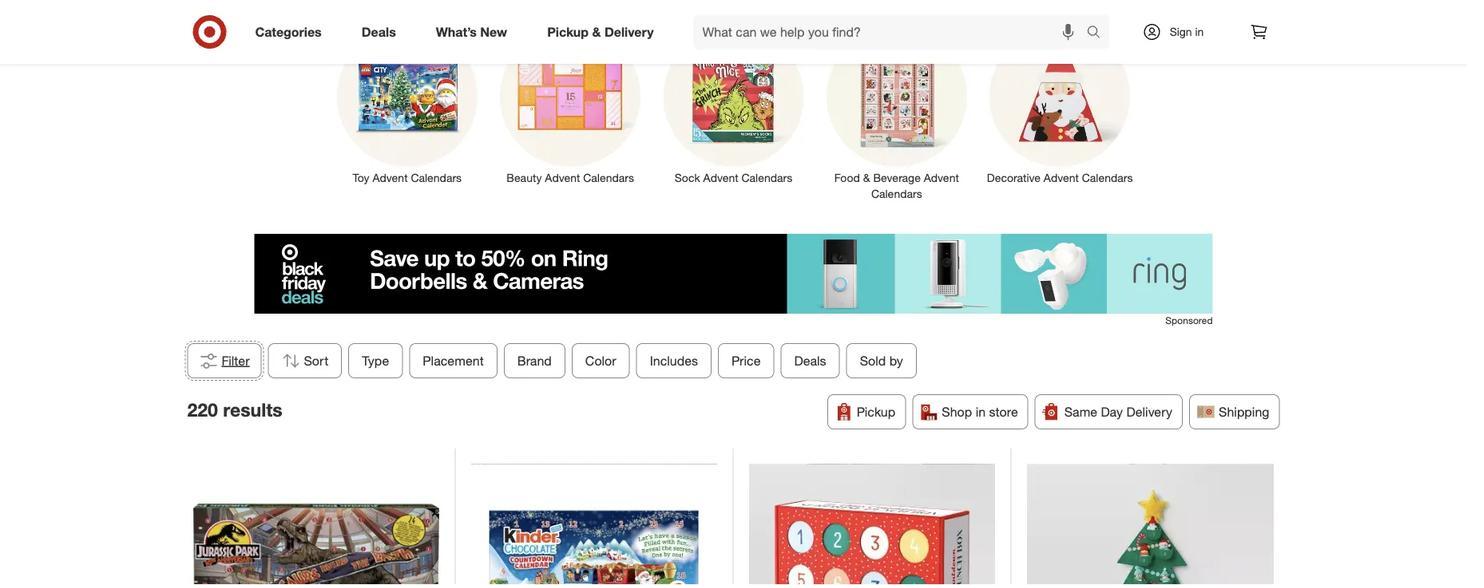 Task type: describe. For each thing, give the bounding box(es) containing it.
delivery for same day delivery
[[1127, 404, 1173, 420]]

categories link
[[242, 14, 342, 50]]

same day delivery button
[[1035, 395, 1183, 430]]

decorative advent calendars link
[[978, 23, 1142, 186]]

includes button
[[636, 344, 712, 379]]

categories
[[255, 24, 322, 40]]

sign
[[1170, 25, 1192, 39]]

advent for sock
[[703, 171, 739, 185]]

calendars for toy advent calendars
[[411, 171, 462, 185]]

search
[[1080, 26, 1118, 41]]

220 results
[[187, 399, 282, 422]]

in for sign
[[1195, 25, 1204, 39]]

& for food
[[863, 171, 870, 185]]

new
[[480, 24, 507, 40]]

delivery for pickup & delivery
[[605, 24, 654, 40]]

deals for deals link
[[362, 24, 396, 40]]

advent inside food & beverage advent calendars
[[924, 171, 959, 185]]

shop in store
[[942, 404, 1018, 420]]

What can we help you find? suggestions appear below search field
[[693, 14, 1091, 50]]

what's new link
[[422, 14, 527, 50]]

shipping
[[1219, 404, 1270, 420]]

shop in store button
[[912, 395, 1029, 430]]

price button
[[718, 344, 774, 379]]

food
[[835, 171, 860, 185]]

filter
[[222, 353, 250, 369]]

toy
[[353, 171, 369, 185]]

color
[[585, 353, 616, 369]]

calendars inside food & beverage advent calendars
[[871, 187, 922, 201]]

sold by
[[860, 353, 903, 369]]

filter button
[[187, 344, 262, 379]]

beauty
[[507, 171, 542, 185]]

what's new
[[436, 24, 507, 40]]

advertisement region
[[254, 234, 1213, 314]]

sock
[[675, 171, 700, 185]]

calendars for sock advent calendars
[[742, 171, 793, 185]]

in for shop
[[976, 404, 986, 420]]

pickup & delivery link
[[534, 14, 674, 50]]

toy advent calendars link
[[326, 23, 489, 186]]

food & beverage advent calendars
[[835, 171, 959, 201]]

includes
[[650, 353, 698, 369]]

decorative
[[987, 171, 1041, 185]]

by
[[890, 353, 903, 369]]

sock advent calendars link
[[652, 23, 815, 186]]

shipping button
[[1189, 395, 1280, 430]]

day
[[1101, 404, 1123, 420]]

sort button
[[268, 344, 342, 379]]

calendars for decorative advent calendars
[[1082, 171, 1133, 185]]



Task type: locate. For each thing, give the bounding box(es) containing it.
results
[[223, 399, 282, 422]]

sort
[[304, 353, 329, 369]]

0 horizontal spatial &
[[592, 24, 601, 40]]

& inside food & beverage advent calendars
[[863, 171, 870, 185]]

pickup right new
[[547, 24, 589, 40]]

31.25" featherly friends fabric tree with birds hanging christmas countdown calendar green - wondershop™ image
[[1027, 465, 1274, 585], [1027, 465, 1274, 585]]

advent right the beauty
[[545, 171, 580, 185]]

type button
[[349, 344, 403, 379]]

type
[[362, 353, 389, 369]]

in
[[1195, 25, 1204, 39], [976, 404, 986, 420]]

jurassic world 30th anniversary holiday advent calendar mini figure set (target exclusive) image
[[193, 465, 439, 585], [193, 465, 439, 585]]

pickup for pickup
[[857, 404, 896, 420]]

13"x16.5" christmas countdown punch box red - wondershop™ image
[[749, 465, 995, 585], [749, 465, 995, 585]]

placement
[[423, 353, 484, 369]]

pickup button
[[827, 395, 906, 430]]

3 advent from the left
[[703, 171, 739, 185]]

sold
[[860, 353, 886, 369]]

0 vertical spatial in
[[1195, 25, 1204, 39]]

delivery
[[605, 24, 654, 40], [1127, 404, 1173, 420]]

color button
[[572, 344, 630, 379]]

beauty advent calendars link
[[489, 23, 652, 186]]

toy advent calendars
[[353, 171, 462, 185]]

2 advent from the left
[[545, 171, 580, 185]]

deals left sold
[[794, 353, 826, 369]]

beauty advent calendars
[[507, 171, 634, 185]]

beverage
[[873, 171, 921, 185]]

0 horizontal spatial in
[[976, 404, 986, 420]]

0 vertical spatial &
[[592, 24, 601, 40]]

calendars inside sock advent calendars link
[[742, 171, 793, 185]]

delivery inside button
[[1127, 404, 1173, 420]]

0 vertical spatial pickup
[[547, 24, 589, 40]]

advent right beverage
[[924, 171, 959, 185]]

sign in
[[1170, 25, 1204, 39]]

1 vertical spatial delivery
[[1127, 404, 1173, 420]]

1 vertical spatial deals
[[794, 353, 826, 369]]

pickup inside "link"
[[547, 24, 589, 40]]

delivery inside "link"
[[605, 24, 654, 40]]

in inside button
[[976, 404, 986, 420]]

in left store
[[976, 404, 986, 420]]

what's
[[436, 24, 477, 40]]

1 vertical spatial &
[[863, 171, 870, 185]]

calendars inside beauty advent calendars link
[[583, 171, 634, 185]]

pickup
[[547, 24, 589, 40], [857, 404, 896, 420]]

brand
[[518, 353, 552, 369]]

brand button
[[504, 344, 565, 379]]

advent right decorative
[[1044, 171, 1079, 185]]

deals
[[362, 24, 396, 40], [794, 353, 826, 369]]

0 horizontal spatial pickup
[[547, 24, 589, 40]]

store
[[989, 404, 1018, 420]]

kinder holiday milk chocolate countdown calendar - 4.4oz image
[[471, 465, 717, 585], [471, 465, 717, 585]]

5 advent from the left
[[1044, 171, 1079, 185]]

0 vertical spatial delivery
[[605, 24, 654, 40]]

deals link
[[348, 14, 416, 50]]

sold by button
[[846, 344, 917, 379]]

same day delivery
[[1064, 404, 1173, 420]]

0 horizontal spatial delivery
[[605, 24, 654, 40]]

1 horizontal spatial &
[[863, 171, 870, 185]]

220
[[187, 399, 218, 422]]

pickup down sold by button
[[857, 404, 896, 420]]

& for pickup
[[592, 24, 601, 40]]

calendars inside toy advent calendars link
[[411, 171, 462, 185]]

calendars inside decorative advent calendars link
[[1082, 171, 1133, 185]]

advent right toy
[[373, 171, 408, 185]]

sign in link
[[1129, 14, 1229, 50]]

sponsored
[[1166, 315, 1213, 327]]

in right sign on the right of the page
[[1195, 25, 1204, 39]]

decorative advent calendars
[[987, 171, 1133, 185]]

search button
[[1080, 14, 1118, 53]]

4 advent from the left
[[924, 171, 959, 185]]

1 vertical spatial in
[[976, 404, 986, 420]]

advent for toy
[[373, 171, 408, 185]]

1 vertical spatial pickup
[[857, 404, 896, 420]]

pickup inside button
[[857, 404, 896, 420]]

calendars for beauty advent calendars
[[583, 171, 634, 185]]

advent for beauty
[[545, 171, 580, 185]]

price
[[732, 353, 761, 369]]

1 horizontal spatial deals
[[794, 353, 826, 369]]

food & beverage advent calendars link
[[815, 23, 978, 202]]

advent for decorative
[[1044, 171, 1079, 185]]

deals for deals 'button'
[[794, 353, 826, 369]]

sock advent calendars
[[675, 171, 793, 185]]

same
[[1064, 404, 1098, 420]]

0 vertical spatial deals
[[362, 24, 396, 40]]

deals inside 'button'
[[794, 353, 826, 369]]

1 horizontal spatial delivery
[[1127, 404, 1173, 420]]

0 horizontal spatial deals
[[362, 24, 396, 40]]

calendars
[[411, 171, 462, 185], [583, 171, 634, 185], [742, 171, 793, 185], [1082, 171, 1133, 185], [871, 187, 922, 201]]

deals button
[[781, 344, 840, 379]]

1 horizontal spatial pickup
[[857, 404, 896, 420]]

placement button
[[409, 344, 498, 379]]

1 advent from the left
[[373, 171, 408, 185]]

advent right sock
[[703, 171, 739, 185]]

& inside "link"
[[592, 24, 601, 40]]

deals left what's
[[362, 24, 396, 40]]

shop
[[942, 404, 972, 420]]

advent
[[373, 171, 408, 185], [545, 171, 580, 185], [703, 171, 739, 185], [924, 171, 959, 185], [1044, 171, 1079, 185]]

pickup & delivery
[[547, 24, 654, 40]]

pickup for pickup & delivery
[[547, 24, 589, 40]]

1 horizontal spatial in
[[1195, 25, 1204, 39]]

&
[[592, 24, 601, 40], [863, 171, 870, 185]]



Task type: vqa. For each thing, say whether or not it's contained in the screenshot.
the Advent within Toy Advent Calendars link
yes



